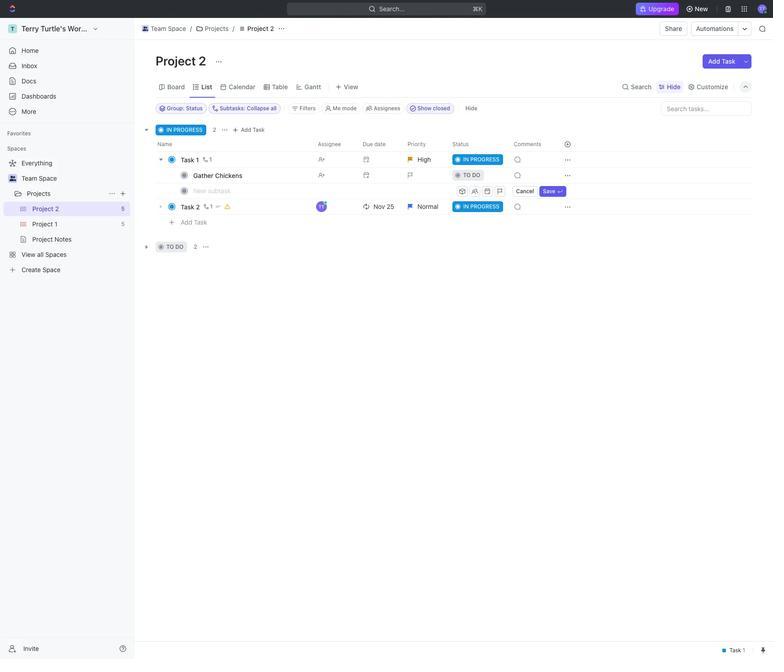 Task type: locate. For each thing, give the bounding box(es) containing it.
gather chickens
[[193, 172, 242, 179]]

1 / from the left
[[190, 25, 192, 32]]

team space inside tree
[[22, 175, 57, 182]]

closed
[[433, 105, 450, 112]]

1 vertical spatial tt
[[319, 204, 325, 210]]

1 horizontal spatial team space link
[[140, 23, 188, 34]]

gather
[[193, 172, 214, 179]]

0 vertical spatial spaces
[[7, 145, 26, 152]]

0 vertical spatial 1 button
[[201, 155, 213, 164]]

hide right search
[[667, 83, 681, 90]]

add task for the left add task button
[[181, 218, 207, 226]]

0 vertical spatial in progress button
[[447, 152, 509, 168]]

hide right "closed"
[[466, 105, 478, 112]]

comments
[[514, 141, 542, 148]]

1 vertical spatial 1 button
[[202, 202, 214, 211]]

2 horizontal spatial project 2
[[248, 25, 274, 32]]

spaces down project notes
[[45, 251, 67, 258]]

0 vertical spatial hide
[[667, 83, 681, 90]]

in down status dropdown button
[[463, 156, 469, 163]]

customize button
[[685, 81, 731, 93]]

view up mode
[[344, 83, 358, 90]]

1 inside tree
[[55, 220, 57, 228]]

1 horizontal spatial team space
[[151, 25, 186, 32]]

New subtask text field
[[193, 184, 455, 198]]

in
[[166, 127, 172, 133], [463, 156, 469, 163], [463, 203, 469, 210]]

hide inside dropdown button
[[667, 83, 681, 90]]

add task button up customize
[[703, 54, 741, 69]]

1 horizontal spatial to
[[463, 172, 471, 179]]

1 button for task 2
[[202, 202, 214, 211]]

in progress
[[166, 127, 203, 133], [463, 156, 500, 163], [463, 203, 500, 210]]

0 horizontal spatial project 2
[[32, 205, 59, 213]]

assignees
[[374, 105, 401, 112]]

1 horizontal spatial project 2 link
[[236, 23, 276, 34]]

1 horizontal spatial view
[[344, 83, 358, 90]]

spaces down favorites button
[[7, 145, 26, 152]]

0 horizontal spatial team space link
[[22, 171, 128, 186]]

add task down task 2
[[181, 218, 207, 226]]

1 vertical spatial tt button
[[313, 199, 358, 215]]

0 vertical spatial projects link
[[194, 23, 231, 34]]

all up create space
[[37, 251, 44, 258]]

0 vertical spatial all
[[271, 105, 277, 112]]

view inside button
[[344, 83, 358, 90]]

in progress button
[[447, 152, 509, 168], [447, 199, 509, 215]]

projects inside tree
[[27, 190, 51, 197]]

1 vertical spatial all
[[37, 251, 44, 258]]

do down status dropdown button
[[472, 172, 481, 179]]

view button
[[332, 76, 362, 97]]

due date
[[363, 141, 386, 148]]

turtle's
[[41, 25, 66, 33]]

0 vertical spatial tt
[[760, 6, 766, 11]]

me mode button
[[322, 103, 361, 114]]

team space link
[[140, 23, 188, 34], [22, 171, 128, 186]]

1 vertical spatial team space
[[22, 175, 57, 182]]

0 horizontal spatial /
[[190, 25, 192, 32]]

to do down status dropdown button
[[463, 172, 481, 179]]

project 2
[[248, 25, 274, 32], [156, 53, 209, 68], [32, 205, 59, 213]]

favorites
[[7, 130, 31, 137]]

team
[[151, 25, 166, 32], [22, 175, 37, 182]]

view inside tree
[[22, 251, 36, 258]]

progress
[[174, 127, 203, 133], [471, 156, 500, 163], [471, 203, 500, 210]]

status up to do dropdown button
[[453, 141, 469, 148]]

2 vertical spatial project 2
[[32, 205, 59, 213]]

table
[[272, 83, 288, 90]]

tt button
[[756, 2, 770, 16], [313, 199, 358, 215]]

in progress down status dropdown button
[[463, 156, 500, 163]]

search
[[631, 83, 652, 90]]

2 5 from the top
[[121, 221, 125, 227]]

1 vertical spatial space
[[39, 175, 57, 182]]

1 vertical spatial projects link
[[27, 187, 105, 201]]

filters
[[300, 105, 316, 112]]

2 horizontal spatial add task button
[[703, 54, 741, 69]]

view for view
[[344, 83, 358, 90]]

0 horizontal spatial to do
[[166, 244, 184, 250]]

1 5 from the top
[[121, 205, 125, 212]]

1 vertical spatial in progress button
[[447, 199, 509, 215]]

1 vertical spatial project 2
[[156, 53, 209, 68]]

terry turtle's workspace
[[22, 25, 105, 33]]

1 vertical spatial spaces
[[45, 251, 67, 258]]

0 horizontal spatial do
[[175, 244, 184, 250]]

1 vertical spatial progress
[[471, 156, 500, 163]]

project for project notes link
[[32, 236, 53, 243]]

team space
[[151, 25, 186, 32], [22, 175, 57, 182]]

favorites button
[[4, 128, 34, 139]]

add task button
[[703, 54, 741, 69], [230, 125, 268, 135], [177, 217, 211, 228]]

0 horizontal spatial team
[[22, 175, 37, 182]]

status right group: at the left
[[186, 105, 203, 112]]

0 vertical spatial 5
[[121, 205, 125, 212]]

1 vertical spatial in
[[463, 156, 469, 163]]

all
[[271, 105, 277, 112], [37, 251, 44, 258]]

task down 'collapse' on the left top of the page
[[253, 127, 265, 133]]

1 vertical spatial projects
[[27, 190, 51, 197]]

0 vertical spatial add task button
[[703, 54, 741, 69]]

terry
[[22, 25, 39, 33]]

user group image
[[143, 26, 148, 31], [9, 176, 16, 181]]

2 vertical spatial progress
[[471, 203, 500, 210]]

2 vertical spatial add
[[181, 218, 192, 226]]

1 vertical spatial team
[[22, 175, 37, 182]]

0 horizontal spatial tt
[[319, 204, 325, 210]]

1 horizontal spatial hide
[[667, 83, 681, 90]]

0 horizontal spatial team space
[[22, 175, 57, 182]]

2 vertical spatial add task
[[181, 218, 207, 226]]

progress down group: status
[[174, 127, 203, 133]]

add task up customize
[[709, 57, 736, 65]]

subtasks: collapse all
[[220, 105, 277, 112]]

2 vertical spatial add task button
[[177, 217, 211, 228]]

⌘k
[[473, 5, 483, 13]]

gantt link
[[303, 81, 321, 93]]

new button
[[683, 2, 714, 16]]

5 for 2
[[121, 205, 125, 212]]

1 horizontal spatial tt
[[760, 6, 766, 11]]

1 button right task 2
[[202, 202, 214, 211]]

all inside view all spaces link
[[37, 251, 44, 258]]

tree containing everything
[[4, 156, 130, 277]]

add task button down task 2
[[177, 217, 211, 228]]

in progress down to do dropdown button
[[463, 203, 500, 210]]

do down task 2
[[175, 244, 184, 250]]

view
[[344, 83, 358, 90], [22, 251, 36, 258]]

0 vertical spatial team space
[[151, 25, 186, 32]]

assignee
[[318, 141, 341, 148]]

projects link
[[194, 23, 231, 34], [27, 187, 105, 201]]

dashboards link
[[4, 89, 130, 104]]

2
[[270, 25, 274, 32], [199, 53, 206, 68], [213, 127, 216, 133], [196, 203, 200, 211], [55, 205, 59, 213], [194, 244, 197, 250]]

add task button up name dropdown button
[[230, 125, 268, 135]]

search button
[[620, 81, 655, 93]]

projects
[[205, 25, 229, 32], [27, 190, 51, 197]]

1 in progress button from the top
[[447, 152, 509, 168]]

add
[[709, 57, 721, 65], [241, 127, 251, 133], [181, 218, 192, 226]]

user group image inside tree
[[9, 176, 16, 181]]

search...
[[379, 5, 405, 13]]

1 button for task 1
[[201, 155, 213, 164]]

0 horizontal spatial project 2 link
[[32, 202, 118, 216]]

2 horizontal spatial add task
[[709, 57, 736, 65]]

1 vertical spatial team space link
[[22, 171, 128, 186]]

1 horizontal spatial do
[[472, 172, 481, 179]]

terry turtle's workspace, , element
[[8, 24, 17, 33]]

user group image inside team space "link"
[[143, 26, 148, 31]]

hide
[[667, 83, 681, 90], [466, 105, 478, 112]]

to do down task 2
[[166, 244, 184, 250]]

1 horizontal spatial all
[[271, 105, 277, 112]]

add task down subtasks: collapse all
[[241, 127, 265, 133]]

name
[[157, 141, 172, 148]]

all right 'collapse' on the left top of the page
[[271, 105, 277, 112]]

new
[[695, 5, 708, 13]]

0 horizontal spatial add task
[[181, 218, 207, 226]]

0 vertical spatial status
[[186, 105, 203, 112]]

1 horizontal spatial projects link
[[194, 23, 231, 34]]

0 vertical spatial space
[[168, 25, 186, 32]]

2 vertical spatial in progress
[[463, 203, 500, 210]]

in up name
[[166, 127, 172, 133]]

1 horizontal spatial to do
[[463, 172, 481, 179]]

1 button
[[201, 155, 213, 164], [202, 202, 214, 211]]

add for the left add task button
[[181, 218, 192, 226]]

2 in progress button from the top
[[447, 199, 509, 215]]

1 vertical spatial project 2 link
[[32, 202, 118, 216]]

inbox
[[22, 62, 37, 70]]

0 horizontal spatial hide
[[466, 105, 478, 112]]

1 vertical spatial to
[[166, 244, 174, 250]]

1 vertical spatial add task button
[[230, 125, 268, 135]]

1 horizontal spatial projects
[[205, 25, 229, 32]]

1 vertical spatial user group image
[[9, 176, 16, 181]]

view button
[[332, 81, 362, 93]]

to
[[463, 172, 471, 179], [166, 244, 174, 250]]

hide inside button
[[466, 105, 478, 112]]

notes
[[55, 236, 72, 243]]

0 vertical spatial add
[[709, 57, 721, 65]]

progress down to do dropdown button
[[471, 203, 500, 210]]

spaces
[[7, 145, 26, 152], [45, 251, 67, 258]]

group:
[[167, 105, 185, 112]]

add down task 2
[[181, 218, 192, 226]]

cancel
[[516, 188, 534, 194]]

board link
[[166, 81, 185, 93]]

1 button up gather
[[201, 155, 213, 164]]

0 vertical spatial add task
[[709, 57, 736, 65]]

2 / from the left
[[233, 25, 235, 32]]

view for view all spaces
[[22, 251, 36, 258]]

0 vertical spatial do
[[472, 172, 481, 179]]

1 vertical spatial add task
[[241, 127, 265, 133]]

team space link inside tree
[[22, 171, 128, 186]]

0 vertical spatial projects
[[205, 25, 229, 32]]

add task
[[709, 57, 736, 65], [241, 127, 265, 133], [181, 218, 207, 226]]

progress down status dropdown button
[[471, 156, 500, 163]]

add up name dropdown button
[[241, 127, 251, 133]]

view up create
[[22, 251, 36, 258]]

status
[[186, 105, 203, 112], [453, 141, 469, 148]]

sidebar navigation
[[0, 18, 136, 660]]

0 horizontal spatial user group image
[[9, 176, 16, 181]]

1 vertical spatial hide
[[466, 105, 478, 112]]

upgrade
[[649, 5, 675, 13]]

5 for 1
[[121, 221, 125, 227]]

1 horizontal spatial /
[[233, 25, 235, 32]]

0 horizontal spatial all
[[37, 251, 44, 258]]

1 horizontal spatial project 2
[[156, 53, 209, 68]]

add up customize
[[709, 57, 721, 65]]

2 inside tree
[[55, 205, 59, 213]]

1 vertical spatial to do
[[166, 244, 184, 250]]

show
[[418, 105, 432, 112]]

0 vertical spatial team space link
[[140, 23, 188, 34]]

1 horizontal spatial add
[[241, 127, 251, 133]]

workspace
[[68, 25, 105, 33]]

1 vertical spatial 5
[[121, 221, 125, 227]]

0 horizontal spatial view
[[22, 251, 36, 258]]

in down to do dropdown button
[[463, 203, 469, 210]]

0 vertical spatial user group image
[[143, 26, 148, 31]]

1 horizontal spatial add task button
[[230, 125, 268, 135]]

tree
[[4, 156, 130, 277]]

0 horizontal spatial spaces
[[7, 145, 26, 152]]

in progress down group: status
[[166, 127, 203, 133]]

customize
[[697, 83, 729, 90]]

0 horizontal spatial add
[[181, 218, 192, 226]]

add for the top add task button
[[709, 57, 721, 65]]

0 vertical spatial team
[[151, 25, 166, 32]]

1 vertical spatial view
[[22, 251, 36, 258]]

tt
[[760, 6, 766, 11], [319, 204, 325, 210]]

0 vertical spatial project 2 link
[[236, 23, 276, 34]]

create space link
[[4, 263, 128, 277]]

1 vertical spatial in progress
[[463, 156, 500, 163]]

0 horizontal spatial projects link
[[27, 187, 105, 201]]

project 2 link
[[236, 23, 276, 34], [32, 202, 118, 216]]

dashboards
[[22, 92, 56, 100]]

1 horizontal spatial add task
[[241, 127, 265, 133]]

1 vertical spatial status
[[453, 141, 469, 148]]



Task type: vqa. For each thing, say whether or not it's contained in the screenshot.
Priority 'dropdown button'
yes



Task type: describe. For each thing, give the bounding box(es) containing it.
0 vertical spatial tt button
[[756, 2, 770, 16]]

calendar
[[229, 83, 256, 90]]

task 2
[[181, 203, 200, 211]]

0 vertical spatial progress
[[174, 127, 203, 133]]

project notes
[[32, 236, 72, 243]]

high
[[418, 156, 431, 163]]

0 vertical spatial in
[[166, 127, 172, 133]]

show closed
[[418, 105, 450, 112]]

1 horizontal spatial team
[[151, 25, 166, 32]]

calendar link
[[227, 81, 256, 93]]

in progress for normal
[[463, 203, 500, 210]]

name button
[[156, 137, 313, 152]]

2 vertical spatial space
[[43, 266, 61, 274]]

to inside dropdown button
[[463, 172, 471, 179]]

normal button
[[402, 199, 447, 215]]

status button
[[447, 137, 509, 152]]

Search tasks... text field
[[662, 102, 751, 115]]

show closed button
[[406, 103, 454, 114]]

1 vertical spatial do
[[175, 244, 184, 250]]

priority button
[[402, 137, 447, 152]]

inbox link
[[4, 59, 130, 73]]

project for left project 2 link
[[32, 205, 53, 213]]

progress for high
[[471, 156, 500, 163]]

more button
[[4, 105, 130, 119]]

hide button
[[656, 81, 684, 93]]

task up gather
[[181, 156, 194, 164]]

save button
[[540, 186, 566, 197]]

due date button
[[358, 137, 402, 152]]

0 vertical spatial project 2
[[248, 25, 274, 32]]

task down task 2
[[194, 218, 207, 226]]

due
[[363, 141, 373, 148]]

1 vertical spatial add
[[241, 127, 251, 133]]

0 horizontal spatial tt button
[[313, 199, 358, 215]]

filters button
[[289, 103, 320, 114]]

board
[[167, 83, 185, 90]]

create space
[[22, 266, 61, 274]]

0 vertical spatial in progress
[[166, 127, 203, 133]]

automations button
[[692, 22, 738, 35]]

project notes link
[[32, 232, 128, 247]]

create
[[22, 266, 41, 274]]

0 horizontal spatial to
[[166, 244, 174, 250]]

list
[[202, 83, 212, 90]]

t
[[11, 25, 14, 32]]

gather chickens link
[[191, 169, 311, 182]]

cancel button
[[513, 186, 538, 197]]

list link
[[200, 81, 212, 93]]

tt for the topmost tt dropdown button
[[760, 6, 766, 11]]

add task for the top add task button
[[709, 57, 736, 65]]

home
[[22, 47, 39, 54]]

hide button
[[462, 103, 481, 114]]

project 2 inside tree
[[32, 205, 59, 213]]

task up customize
[[722, 57, 736, 65]]

group: status
[[167, 105, 203, 112]]

save
[[543, 188, 556, 194]]

mode
[[342, 105, 357, 112]]

automations
[[697, 25, 734, 32]]

team inside tree
[[22, 175, 37, 182]]

normal
[[418, 203, 439, 210]]

task down gather
[[181, 203, 194, 211]]

tt for the left tt dropdown button
[[319, 204, 325, 210]]

view all spaces
[[22, 251, 67, 258]]

subtasks:
[[220, 105, 246, 112]]

docs link
[[4, 74, 130, 88]]

do inside to do dropdown button
[[472, 172, 481, 179]]

in progress for high
[[463, 156, 500, 163]]

more
[[22, 108, 36, 115]]

share button
[[660, 22, 688, 36]]

in progress button for high
[[447, 152, 509, 168]]

me
[[333, 105, 341, 112]]

project 1
[[32, 220, 57, 228]]

priority
[[408, 141, 426, 148]]

assignee button
[[313, 137, 358, 152]]

docs
[[22, 77, 36, 85]]

high button
[[402, 152, 447, 168]]

share
[[665, 25, 683, 32]]

table link
[[270, 81, 288, 93]]

chickens
[[215, 172, 242, 179]]

gantt
[[305, 83, 321, 90]]

date
[[375, 141, 386, 148]]

status inside dropdown button
[[453, 141, 469, 148]]

everything link
[[4, 156, 128, 170]]

invite
[[23, 645, 39, 653]]

assignees button
[[363, 103, 405, 114]]

everything
[[22, 159, 52, 167]]

progress for normal
[[471, 203, 500, 210]]

comments button
[[509, 137, 554, 152]]

home link
[[4, 44, 130, 58]]

in for high
[[463, 156, 469, 163]]

to do button
[[447, 167, 509, 184]]

in for normal
[[463, 203, 469, 210]]

tree inside "sidebar" navigation
[[4, 156, 130, 277]]

task 1
[[181, 156, 199, 164]]

project for project 1 link
[[32, 220, 53, 228]]

me mode
[[333, 105, 357, 112]]

project 1 link
[[32, 217, 118, 232]]

collapse
[[247, 105, 269, 112]]

in progress button for normal
[[447, 199, 509, 215]]

view all spaces link
[[4, 248, 128, 262]]

0 horizontal spatial add task button
[[177, 217, 211, 228]]

upgrade link
[[636, 3, 679, 15]]

spaces inside tree
[[45, 251, 67, 258]]

to do inside dropdown button
[[463, 172, 481, 179]]



